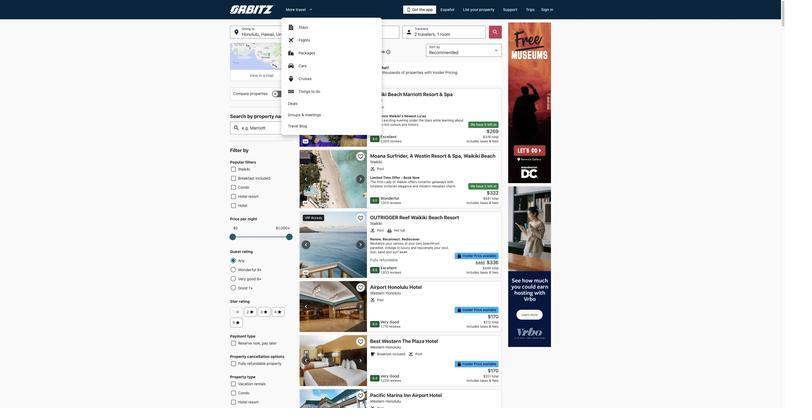 Task type: vqa. For each thing, say whether or not it's contained in the screenshot.
$170
yes



Task type: describe. For each thing, give the bounding box(es) containing it.
prices
[[350, 65, 361, 70]]

lu'au
[[418, 114, 427, 118]]

any
[[238, 258, 245, 263]]

surf
[[393, 250, 399, 254]]

2 condo from the top
[[238, 391, 250, 395]]

reviews for wonderful 1,003 reviews
[[390, 201, 402, 205]]

property for your
[[480, 7, 495, 12]]

2 for 2 travelers, 1 room
[[415, 32, 417, 37]]

and inside limited time offer - book now the first lady of waikiki offers romantic getaways with timeless victorian elegance and modern hawaiian charm
[[413, 184, 419, 188]]

united
[[277, 32, 289, 37]]

& inside $170 $212 total includes taxes & fees
[[489, 325, 492, 329]]

later
[[269, 341, 277, 345]]

insider inside "say hello to lower prices – just like that! instantly get an extra 10% or more off thousands of properties with insider pricing."
[[433, 70, 445, 75]]

at for $269
[[494, 123, 497, 127]]

access
[[311, 216, 322, 220]]

reviews for excellent 2,000 reviews
[[391, 139, 402, 143]]

guest rating
[[230, 249, 253, 254]]

vip
[[305, 216, 310, 220]]

includes inside we have 5 left at $332 $441 total includes taxes & fees
[[467, 201, 480, 205]]

very for airport
[[381, 320, 389, 324]]

airport inside pacific marina inn airport hotel western honolulu
[[412, 393, 429, 398]]

soul.
[[442, 246, 449, 250]]

excellent for excellent 1,933 reviews
[[381, 266, 397, 270]]

total inside '$170 $201 total includes taxes & fees'
[[492, 374, 499, 378]]

book
[[404, 176, 412, 180]]

filter by
[[230, 148, 249, 153]]

and inside experience waikiki's newest lu'au enjoy an exciting evening under the stars while learning about hawaii's rich culture and history.
[[402, 123, 408, 127]]

pricing.
[[446, 70, 459, 75]]

search by property name
[[230, 114, 288, 119]]

0 vertical spatial the
[[420, 7, 426, 12]]

0 vertical spatial good
[[238, 286, 248, 290]]

payment type
[[230, 334, 256, 338]]

includes inside we have 5 left at $269 $376 total includes taxes & fees
[[467, 139, 480, 143]]

wonderful for 1,003
[[381, 196, 399, 201]]

1,710
[[381, 325, 389, 329]]

reviews inside the very good 1,710 reviews
[[389, 325, 401, 329]]

8+
[[257, 277, 262, 281]]

in for sign
[[551, 7, 554, 12]]

say hello to lower prices – just like that! image
[[304, 69, 313, 78]]

things to do
[[299, 89, 321, 94]]

honolulu inside best western the plaza hotel western honolulu
[[386, 345, 401, 349]]

we have 5 left at $332 $441 total includes taxes & fees
[[467, 184, 499, 205]]

beach inside moana surfrider, a westin resort & spa, waikiki beach waikiki
[[482, 153, 496, 159]]

price per night
[[230, 217, 257, 221]]

insider for outrigger reef waikiki beach resort
[[463, 254, 474, 258]]

pay
[[262, 341, 268, 345]]

available for $201
[[483, 362, 497, 366]]

reconnect.
[[383, 237, 401, 241]]

evening
[[397, 118, 409, 122]]

5 for $332
[[485, 184, 487, 188]]

reserve now, pay later
[[238, 341, 277, 345]]

revitalize
[[371, 242, 385, 246]]

have for $332
[[477, 184, 484, 188]]

charm
[[447, 184, 456, 188]]

2 travelers, 1 room
[[415, 32, 451, 37]]

show next image for moana surfrider, a westin resort & spa, waikiki beach image
[[358, 176, 364, 182]]

night
[[248, 217, 257, 221]]

victorian
[[384, 184, 398, 188]]

good for airport
[[390, 320, 399, 324]]

& inside we have 5 left at $332 $441 total includes taxes & fees
[[489, 201, 492, 205]]

star
[[230, 299, 238, 304]]

1 vertical spatial to
[[312, 89, 315, 94]]

wonderful 9+
[[238, 268, 262, 272]]

fees inside '$170 $201 total includes taxes & fees'
[[493, 379, 499, 383]]

9+
[[257, 268, 262, 272]]

español
[[441, 7, 455, 12]]

reserve
[[238, 341, 252, 345]]

show previous image for best western the plaza hotel image
[[303, 357, 310, 364]]

0 horizontal spatial properties
[[250, 91, 268, 96]]

2 ad from the top
[[304, 201, 308, 205]]

Save Moana Surfrider, A Westin Resort & Spa, Waikiki Beach to a trip checkbox
[[357, 152, 365, 161]]

Save Best Western The Plaza Hotel to a trip checkbox
[[357, 337, 365, 346]]

pool up renew.
[[378, 228, 384, 232]]

taxes inside '$170 $201 total includes taxes & fees'
[[481, 379, 489, 383]]

1 horizontal spatial included
[[393, 352, 406, 356]]

states
[[291, 32, 303, 37]]

western right best
[[382, 338, 401, 344]]

type for property type
[[247, 375, 256, 379]]

good for best
[[390, 374, 400, 378]]

your right list
[[471, 7, 479, 12]]

excellent 2,000 reviews
[[381, 134, 402, 143]]

9.0
[[373, 198, 378, 202]]

pool up limited
[[378, 167, 384, 171]]

show previous image for waikiki beach marriott resort & spa image
[[303, 114, 310, 121]]

while
[[433, 118, 441, 122]]

3 ad from the top
[[304, 271, 308, 274]]

excellent for excellent 2,000 reviews
[[381, 134, 397, 139]]

search image
[[493, 29, 499, 35]]

more travel
[[286, 7, 306, 12]]

show next image for outrigger reef waikiki beach resort image
[[358, 242, 364, 248]]

show next image for best western the plaza hotel image
[[358, 357, 364, 364]]

travel
[[288, 124, 299, 128]]

3
[[261, 310, 263, 314]]

that!
[[381, 65, 389, 70]]

beach inside outrigger reef waikiki beach resort waikiki
[[429, 215, 443, 220]]

payment
[[230, 334, 246, 338]]

1 vertical spatial breakfast
[[378, 352, 392, 356]]

0 vertical spatial properties
[[366, 49, 385, 54]]

reviews inside very good 1,229 reviews
[[390, 379, 402, 383]]

resort for westin
[[432, 153, 447, 159]]

lady
[[385, 180, 392, 184]]

options
[[271, 354, 285, 359]]

type for payment type
[[247, 334, 256, 338]]

support link
[[499, 5, 522, 14]]

we for $269
[[471, 123, 476, 127]]

orbitz logo image
[[230, 5, 275, 14]]

insider price available for $212
[[463, 308, 497, 312]]

property for by
[[254, 114, 274, 119]]

taxes inside we have 5 left at $269 $376 total includes taxes & fees
[[481, 139, 489, 143]]

insider for airport honolulu hotel
[[463, 308, 474, 312]]

see how we pick our recommended properties link
[[300, 49, 391, 54]]

xsmall image for 3
[[264, 310, 268, 314]]

fees inside $170 $212 total includes taxes & fees
[[493, 325, 499, 329]]

5 for $269
[[485, 123, 487, 127]]

lower
[[339, 65, 349, 70]]

1,229
[[381, 379, 389, 383]]

2 resort from the top
[[249, 400, 259, 404]]

compare
[[233, 91, 249, 96]]

own
[[416, 242, 423, 246]]

7+
[[249, 286, 253, 290]]

offer
[[392, 176, 401, 180]]

static map image image
[[230, 43, 293, 70]]

price for best western the plaza hotel
[[475, 362, 483, 366]]

Save Pacific Marina Inn Airport Hotel to a trip checkbox
[[357, 391, 365, 400]]

total inside $480 $336 $449 total includes taxes & fees
[[492, 266, 499, 270]]

or
[[362, 70, 366, 75]]

1 resort from the top
[[249, 194, 259, 199]]

honolulu, hawaii, united states of america button
[[230, 26, 325, 39]]

meetings
[[305, 112, 321, 117]]

beach/ocean view image
[[300, 150, 367, 208]]

includes inside $170 $212 total includes taxes & fees
[[467, 325, 480, 329]]

$449
[[483, 266, 491, 270]]

view from room image
[[300, 212, 367, 278]]

includes inside '$170 $201 total includes taxes & fees'
[[467, 379, 480, 383]]

xsmall image for 2
[[250, 310, 254, 314]]

get the app link
[[404, 5, 437, 14]]

honolulu down the 1,933
[[386, 291, 401, 295]]

1,933
[[381, 270, 389, 274]]

view in a map
[[250, 73, 274, 78]]

pacific
[[371, 393, 386, 398]]

$170 for airport honolulu hotel
[[488, 314, 499, 319]]

marriott
[[404, 92, 422, 97]]

off
[[377, 70, 382, 75]]

the inside best western the plaza hotel western honolulu
[[403, 338, 411, 344]]

filters
[[245, 160, 256, 164]]

inn
[[404, 393, 411, 398]]

total inside we have 5 left at $332 $441 total includes taxes & fees
[[492, 197, 499, 201]]

stars
[[425, 118, 433, 122]]

$336
[[487, 260, 499, 265]]

get the app
[[412, 7, 433, 12]]

rating for guest rating
[[242, 249, 253, 254]]

price for outrigger reef waikiki beach resort
[[475, 254, 483, 258]]

thousands
[[383, 70, 401, 75]]

your up indulge
[[386, 242, 393, 246]]

2 hotel resort from the top
[[238, 400, 259, 404]]

a
[[263, 73, 265, 78]]

1,003
[[381, 201, 389, 205]]

rejuvenate
[[418, 246, 434, 250]]

spa,
[[453, 153, 463, 159]]

outrigger
[[371, 215, 399, 220]]

taxes inside we have 5 left at $332 $441 total includes taxes & fees
[[481, 201, 489, 205]]

price left per
[[230, 217, 240, 221]]

waikiki inside limited time offer - book now the first lady of waikiki offers romantic getaways with timeless victorian elegance and modern hawaiian charm
[[397, 180, 408, 184]]

beachfront
[[424, 242, 440, 246]]

$480
[[476, 260, 486, 265]]

newest
[[405, 114, 417, 118]]

of inside dropdown button
[[304, 32, 308, 37]]

1 inside dropdown button
[[438, 32, 439, 37]]

show previous image for airport honolulu hotel image
[[303, 303, 310, 310]]

app
[[426, 7, 433, 12]]

0 vertical spatial breakfast included
[[238, 176, 270, 181]]

cancellation
[[247, 354, 270, 359]]

of inside "say hello to lower prices – just like that! instantly get an extra 10% or more off thousands of properties with insider pricing."
[[402, 70, 405, 75]]

0 vertical spatial very
[[238, 277, 246, 281]]

indulge
[[385, 246, 397, 250]]

1 vertical spatial breakfast included
[[378, 352, 406, 356]]

& right the groups
[[302, 112, 304, 117]]

hotel inside pacific marina inn airport hotel western honolulu
[[430, 393, 442, 398]]

and down indulge
[[386, 250, 392, 254]]

in inside renew. reconnect. rediscover. revitalize your senses at your own beachfront paradise. indulge in luxury and rejuvenate your soul. sun, sand and surf await.
[[398, 246, 400, 250]]

show next image for airport honolulu hotel image
[[358, 303, 364, 310]]

rich
[[384, 123, 390, 127]]

vip access
[[305, 216, 322, 220]]

with inside limited time offer - book now the first lady of waikiki offers romantic getaways with timeless victorian elegance and modern hawaiian charm
[[448, 180, 454, 184]]



Task type: locate. For each thing, give the bounding box(es) containing it.
4 includes from the top
[[467, 325, 480, 329]]

0 vertical spatial refundable
[[380, 258, 398, 262]]

beach down '$376'
[[482, 153, 496, 159]]

1 horizontal spatial in
[[398, 246, 400, 250]]

1 vertical spatial $170
[[488, 368, 499, 374]]

0 vertical spatial condo
[[238, 185, 250, 190]]

1 left from the top
[[488, 123, 493, 127]]

excellent inside the excellent 1,933 reviews
[[381, 266, 397, 270]]

0 vertical spatial 1
[[438, 32, 439, 37]]

reviews inside the excellent 1,933 reviews
[[390, 270, 402, 274]]

taxes down $201
[[481, 379, 489, 383]]

reviews inside excellent 2,000 reviews
[[391, 139, 402, 143]]

rating right star
[[239, 299, 250, 304]]

timeless
[[371, 184, 383, 188]]

refundable for fully refundable property
[[247, 361, 266, 366]]

we
[[471, 123, 476, 127], [471, 184, 476, 188]]

includes
[[467, 139, 480, 143], [467, 201, 480, 205], [467, 270, 480, 274], [467, 325, 480, 329], [467, 379, 480, 383]]

more
[[367, 70, 376, 75]]

list your property
[[463, 7, 495, 12]]

get
[[412, 7, 419, 12]]

an inside experience waikiki's newest lu'au enjoy an exciting evening under the stars while learning about hawaii's rich culture and history.
[[380, 118, 383, 122]]

in down senses on the bottom of page
[[398, 246, 400, 250]]

and down offers
[[413, 184, 419, 188]]

1 vertical spatial we
[[471, 184, 476, 188]]

2 taxes from the top
[[481, 201, 489, 205]]

includes inside $480 $336 $449 total includes taxes & fees
[[467, 270, 480, 274]]

things to do link
[[282, 85, 382, 98]]

reviews right 2,000
[[391, 139, 402, 143]]

1 horizontal spatial 2
[[415, 32, 417, 37]]

2 vertical spatial property
[[267, 361, 282, 366]]

show previous image for moana surfrider, a westin resort & spa, waikiki beach image
[[303, 176, 310, 182]]

property
[[480, 7, 495, 12], [254, 114, 274, 119], [267, 361, 282, 366]]

have inside we have 5 left at $332 $441 total includes taxes & fees
[[477, 184, 484, 188]]

2 vertical spatial 5
[[233, 320, 235, 325]]

properties inside "say hello to lower prices – just like that! instantly get an extra 10% or more off thousands of properties with insider pricing."
[[406, 70, 424, 75]]

to left do
[[312, 89, 315, 94]]

0 horizontal spatial included
[[256, 176, 270, 181]]

filter
[[230, 148, 242, 153]]

experience waikiki's newest lu'au enjoy an exciting evening under the stars while learning about hawaii's rich culture and history.
[[371, 114, 464, 127]]

1 total from the top
[[492, 135, 499, 139]]

Save Airport Honolulu Hotel to a trip checkbox
[[357, 283, 365, 292]]

1 horizontal spatial beach
[[429, 215, 443, 220]]

1 available from the top
[[483, 254, 497, 258]]

5
[[485, 123, 487, 127], [485, 184, 487, 188], [233, 320, 235, 325]]

taxes inside $480 $336 $449 total includes taxes & fees
[[481, 270, 489, 274]]

2 vertical spatial in
[[398, 246, 400, 250]]

1 taxes from the top
[[481, 139, 489, 143]]

0 horizontal spatial breakfast included
[[238, 176, 270, 181]]

1 vertical spatial of
[[402, 70, 405, 75]]

1 vertical spatial ad
[[304, 201, 308, 205]]

moana
[[371, 153, 386, 159]]

small image
[[371, 167, 375, 171], [371, 228, 375, 233], [457, 254, 462, 258], [371, 352, 375, 357], [409, 352, 414, 357], [371, 406, 375, 408]]

3 taxes from the top
[[481, 270, 489, 274]]

about
[[455, 118, 464, 122]]

1 condo from the top
[[238, 185, 250, 190]]

total down "$336"
[[492, 266, 499, 270]]

1 vertical spatial beach
[[482, 153, 496, 159]]

our
[[331, 49, 337, 54]]

property inside list your property link
[[480, 7, 495, 12]]

wonderful inside wonderful 1,003 reviews
[[381, 196, 399, 201]]

westin
[[415, 153, 431, 159]]

at inside renew. reconnect. rediscover. revitalize your senses at your own beachfront paradise. indulge in luxury and rejuvenate your soul. sun, sand and surf await.
[[405, 242, 408, 246]]

3 fees from the top
[[493, 270, 499, 274]]

airport right inn at bottom
[[412, 393, 429, 398]]

refundable for fully refundable
[[380, 258, 398, 262]]

total down $332
[[492, 197, 499, 201]]

your down beachfront
[[435, 246, 441, 250]]

fully for fully refundable
[[371, 258, 379, 262]]

2
[[415, 32, 417, 37], [247, 310, 249, 314]]

senses
[[394, 242, 404, 246]]

taxes down $212
[[481, 325, 489, 329]]

left up $332
[[488, 184, 493, 188]]

0 vertical spatial insider price available
[[463, 254, 497, 258]]

2 inside dropdown button
[[415, 32, 417, 37]]

hotel
[[238, 194, 248, 199], [238, 203, 248, 208], [410, 284, 422, 290], [426, 338, 438, 344], [430, 393, 442, 398], [238, 400, 248, 404]]

2 includes from the top
[[467, 201, 480, 205]]

reviews right 1,229
[[390, 379, 402, 383]]

1 horizontal spatial with
[[448, 180, 454, 184]]

breakfast down popular filters
[[238, 176, 255, 181]]

rating for star rating
[[239, 299, 250, 304]]

very inside very good 1,229 reviews
[[381, 374, 389, 378]]

Maximum price range field
[[233, 231, 290, 243]]

with
[[425, 70, 432, 75], [448, 180, 454, 184]]

list
[[463, 7, 470, 12]]

& inside the waikiki beach marriott resort & spa waikiki pool
[[440, 92, 443, 97]]

excellent up the 1,933
[[381, 266, 397, 270]]

learning
[[442, 118, 454, 122]]

1 vertical spatial insider price available
[[463, 308, 497, 312]]

fees inside $480 $336 $449 total includes taxes & fees
[[493, 270, 499, 274]]

xsmall image left 3
[[250, 310, 254, 314]]

0 vertical spatial fully
[[371, 258, 379, 262]]

at for $332
[[494, 184, 497, 188]]

property cancellation options
[[230, 354, 285, 359]]

an down lower
[[339, 70, 343, 75]]

included down best western the plaza hotel western honolulu
[[393, 352, 406, 356]]

left inside we have 5 left at $269 $376 total includes taxes & fees
[[488, 123, 493, 127]]

pool down airport honolulu hotel western honolulu
[[378, 298, 384, 302]]

xsmall image for 5
[[236, 320, 241, 325]]

$170
[[488, 314, 499, 319], [488, 368, 499, 374]]

$1,000+
[[276, 226, 290, 230]]

in inside view in a map button
[[259, 73, 262, 78]]

property left name
[[254, 114, 274, 119]]

0 horizontal spatial 1
[[233, 310, 235, 314]]

small image inside see how we pick our recommended properties link
[[385, 50, 391, 54]]

view
[[250, 73, 258, 78]]

& left spa,
[[448, 153, 452, 159]]

good inside very good 1,229 reviews
[[390, 374, 400, 378]]

2 down star rating
[[247, 310, 249, 314]]

1 fees from the top
[[493, 139, 499, 143]]

price up '$170 $201 total includes taxes & fees'
[[475, 362, 483, 366]]

4 fees from the top
[[493, 325, 499, 329]]

included down filters
[[256, 176, 270, 181]]

an inside "say hello to lower prices – just like that! instantly get an extra 10% or more off thousands of properties with insider pricing."
[[339, 70, 343, 75]]

property up vacation
[[230, 375, 247, 379]]

0 horizontal spatial wonderful
[[238, 268, 256, 272]]

total inside $170 $212 total includes taxes & fees
[[492, 320, 499, 324]]

your
[[471, 7, 479, 12], [386, 242, 393, 246], [409, 242, 416, 246], [435, 246, 441, 250]]

very inside the very good 1,710 reviews
[[381, 320, 389, 324]]

hotel inside airport honolulu hotel western honolulu
[[410, 284, 422, 290]]

& down $201
[[489, 379, 492, 383]]

good inside the very good 1,710 reviews
[[390, 320, 399, 324]]

0 horizontal spatial airport
[[371, 284, 387, 290]]

1 horizontal spatial refundable
[[380, 258, 398, 262]]

0 horizontal spatial fully
[[238, 361, 246, 366]]

available for $212
[[483, 308, 497, 312]]

0 vertical spatial have
[[477, 123, 484, 127]]

xsmall image
[[278, 310, 282, 314]]

insider price available up $170 $212 total includes taxes & fees
[[463, 308, 497, 312]]

0 vertical spatial included
[[256, 176, 270, 181]]

5 total from the top
[[492, 374, 499, 378]]

by right search at top
[[248, 114, 253, 119]]

beach image
[[300, 88, 367, 147]]

total right $212
[[492, 320, 499, 324]]

2 have from the top
[[477, 184, 484, 188]]

1 vertical spatial left
[[488, 184, 493, 188]]

and down own
[[411, 246, 417, 250]]

beach inside the waikiki beach marriott resort & spa waikiki pool
[[388, 92, 402, 97]]

now,
[[253, 341, 261, 345]]

hotel resort
[[238, 194, 259, 199], [238, 400, 259, 404]]

western inside airport honolulu hotel western honolulu
[[371, 291, 385, 295]]

0 vertical spatial rating
[[242, 249, 253, 254]]

insider for best western the plaza hotel
[[463, 362, 474, 366]]

1 type from the top
[[247, 334, 256, 338]]

beach left marriott
[[388, 92, 402, 97]]

5 inside we have 5 left at $332 $441 total includes taxes & fees
[[485, 184, 487, 188]]

2 vertical spatial ad
[[304, 271, 308, 274]]

1 vertical spatial 1
[[233, 310, 235, 314]]

reviews for excellent 1,933 reviews
[[390, 270, 402, 274]]

0 vertical spatial to
[[334, 65, 338, 70]]

by for filter
[[243, 148, 249, 153]]

insider left pricing.
[[433, 70, 445, 75]]

available up $212
[[483, 308, 497, 312]]

moana surfrider, a westin resort & spa, waikiki beach waikiki
[[371, 153, 496, 164]]

2 vertical spatial good
[[390, 374, 400, 378]]

1 insider price available from the top
[[463, 254, 497, 258]]

1 left room at the right top of the page
[[438, 32, 439, 37]]

refundable down the "property cancellation options"
[[247, 361, 266, 366]]

0 horizontal spatial breakfast
[[238, 176, 255, 181]]

we inside we have 5 left at $332 $441 total includes taxes & fees
[[471, 184, 476, 188]]

1 horizontal spatial fully
[[371, 258, 379, 262]]

1 vertical spatial hotel resort
[[238, 400, 259, 404]]

resort down vacation rentals
[[249, 400, 259, 404]]

1 horizontal spatial of
[[393, 180, 396, 184]]

0 horizontal spatial of
[[304, 32, 308, 37]]

airport down the 1,933
[[371, 284, 387, 290]]

western inside pacific marina inn airport hotel western honolulu
[[371, 399, 385, 404]]

pool down plaza
[[416, 352, 423, 356]]

insider price available up $480
[[463, 254, 497, 258]]

available up $201
[[483, 362, 497, 366]]

renew.
[[371, 237, 382, 241]]

at up $332
[[494, 184, 497, 188]]

condo down vacation
[[238, 391, 250, 395]]

1 vertical spatial wonderful
[[238, 268, 256, 272]]

beach up beachfront
[[429, 215, 443, 220]]

0 vertical spatial in
[[551, 7, 554, 12]]

property type
[[230, 375, 256, 379]]

2 type from the top
[[247, 375, 256, 379]]

0 vertical spatial left
[[488, 123, 493, 127]]

2 available from the top
[[483, 308, 497, 312]]

taxes inside $170 $212 total includes taxes & fees
[[481, 325, 489, 329]]

exciting
[[384, 118, 396, 122]]

2 total from the top
[[492, 197, 499, 201]]

1 vertical spatial an
[[380, 118, 383, 122]]

1 horizontal spatial xsmall image
[[250, 310, 254, 314]]

list
[[316, 77, 459, 82]]

at inside we have 5 left at $332 $441 total includes taxes & fees
[[494, 184, 497, 188]]

2 horizontal spatial xsmall image
[[264, 310, 268, 314]]

at up luxury
[[405, 242, 408, 246]]

in for view
[[259, 73, 262, 78]]

4
[[275, 310, 277, 314]]

we have 5 left at $269 $376 total includes taxes & fees
[[467, 123, 499, 143]]

leading image
[[407, 7, 411, 12]]

small image
[[385, 50, 391, 54], [387, 228, 392, 233], [371, 298, 375, 303], [457, 308, 462, 312], [457, 362, 462, 367]]

the left plaza
[[403, 338, 411, 344]]

hotel resort down vacation
[[238, 400, 259, 404]]

good
[[238, 286, 248, 290], [390, 320, 399, 324], [390, 374, 400, 378]]

fully up property type
[[238, 361, 246, 366]]

2 horizontal spatial in
[[551, 7, 554, 12]]

1 vertical spatial rating
[[239, 299, 250, 304]]

properties
[[366, 49, 385, 54], [406, 70, 424, 75], [250, 91, 268, 96]]

wonderful up 1,003
[[381, 196, 399, 201]]

2 vertical spatial resort
[[444, 215, 460, 220]]

xsmall image
[[250, 310, 254, 314], [264, 310, 268, 314], [236, 320, 241, 325]]

we inside we have 5 left at $269 $376 total includes taxes & fees
[[471, 123, 476, 127]]

resort inside the waikiki beach marriott resort & spa waikiki pool
[[423, 92, 439, 97]]

honolulu
[[388, 284, 409, 290], [386, 291, 401, 295], [386, 345, 401, 349], [386, 399, 401, 404]]

hotel resort up night
[[238, 194, 259, 199]]

reviews inside wonderful 1,003 reviews
[[390, 201, 402, 205]]

very up 1,710
[[381, 320, 389, 324]]

western down pacific
[[371, 399, 385, 404]]

8.8
[[373, 268, 378, 272]]

more travel button
[[282, 5, 318, 14]]

we for $332
[[471, 184, 476, 188]]

very left good
[[238, 277, 246, 281]]

price up $170 $212 total includes taxes & fees
[[475, 308, 483, 312]]

room image
[[300, 335, 367, 386]]

excellent inside excellent 2,000 reviews
[[381, 134, 397, 139]]

fully for fully refundable property
[[238, 361, 246, 366]]

good left 7+
[[238, 286, 248, 290]]

5 inside we have 5 left at $269 $376 total includes taxes & fees
[[485, 123, 487, 127]]

map
[[266, 73, 274, 78]]

0 vertical spatial resort
[[249, 194, 259, 199]]

5 fees from the top
[[493, 379, 499, 383]]

5 up payment
[[233, 320, 235, 325]]

Minimum price range field
[[233, 231, 290, 243]]

have up $441
[[477, 184, 484, 188]]

0 vertical spatial hotel resort
[[238, 194, 259, 199]]

1 vertical spatial fully
[[238, 361, 246, 366]]

1 horizontal spatial breakfast included
[[378, 352, 406, 356]]

0 vertical spatial beach
[[388, 92, 402, 97]]

the down lu'au
[[419, 118, 424, 122]]

5 taxes from the top
[[481, 379, 489, 383]]

2 we from the top
[[471, 184, 476, 188]]

await.
[[400, 250, 409, 254]]

properties up like
[[366, 49, 385, 54]]

surfrider,
[[387, 153, 409, 159]]

1 vertical spatial at
[[494, 184, 497, 188]]

2 $170 from the top
[[488, 368, 499, 374]]

fully down sun,
[[371, 258, 379, 262]]

vacation
[[238, 382, 253, 386]]

left inside we have 5 left at $332 $441 total includes taxes & fees
[[488, 184, 493, 188]]

the inside limited time offer - book now the first lady of waikiki offers romantic getaways with timeless victorian elegance and modern hawaiian charm
[[371, 180, 376, 184]]

america
[[309, 32, 325, 37]]

romantic
[[418, 180, 432, 184]]

$170 up $212
[[488, 314, 499, 319]]

fully refundable
[[371, 258, 398, 262]]

0 vertical spatial property
[[230, 354, 247, 359]]

deals link
[[282, 98, 382, 109]]

good up marina
[[390, 374, 400, 378]]

breakfast
[[238, 176, 255, 181], [378, 352, 392, 356]]

insider price available for $201
[[463, 362, 497, 366]]

0 vertical spatial resort
[[423, 92, 439, 97]]

lobby image
[[300, 281, 367, 332]]

have inside we have 5 left at $269 $376 total includes taxes & fees
[[477, 123, 484, 127]]

paradise.
[[371, 246, 385, 250]]

property for property cancellation options
[[230, 354, 247, 359]]

0 horizontal spatial 2
[[247, 310, 249, 314]]

2 fees from the top
[[493, 201, 499, 205]]

pool inside the waikiki beach marriott resort & spa waikiki pool
[[378, 105, 384, 109]]

of inside limited time offer - book now the first lady of waikiki offers romantic getaways with timeless victorian elegance and modern hawaiian charm
[[393, 180, 396, 184]]

your down rediscover.
[[409, 242, 416, 246]]

rating up any
[[242, 249, 253, 254]]

2 vertical spatial very
[[381, 374, 389, 378]]

insider up $170 $212 total includes taxes & fees
[[463, 308, 474, 312]]

5 includes from the top
[[467, 379, 480, 383]]

wonderful for 9+
[[238, 268, 256, 272]]

& inside moana surfrider, a westin resort & spa, waikiki beach waikiki
[[448, 153, 452, 159]]

wonderful up very good 8+
[[238, 268, 256, 272]]

breakfast included down filters
[[238, 176, 270, 181]]

compare properties
[[233, 91, 268, 96]]

1 vertical spatial property
[[254, 114, 274, 119]]

trips link
[[522, 5, 540, 14]]

name
[[276, 114, 288, 119]]

1 horizontal spatial to
[[334, 65, 338, 70]]

fees inside we have 5 left at $269 $376 total includes taxes & fees
[[493, 139, 499, 143]]

in inside sign in dropdown button
[[551, 7, 554, 12]]

0 vertical spatial an
[[339, 70, 343, 75]]

3 insider price available from the top
[[463, 362, 497, 366]]

2 left from the top
[[488, 184, 493, 188]]

0 vertical spatial wonderful
[[381, 196, 399, 201]]

reviews right 1,003
[[390, 201, 402, 205]]

total down $269
[[492, 135, 499, 139]]

the inside experience waikiki's newest lu'au enjoy an exciting evening under the stars while learning about hawaii's rich culture and history.
[[419, 118, 424, 122]]

stays link
[[282, 21, 382, 34]]

1 vertical spatial included
[[393, 352, 406, 356]]

insider up $480 $336 $449 total includes taxes & fees
[[463, 254, 474, 258]]

0 vertical spatial airport
[[371, 284, 387, 290]]

1 vertical spatial excellent
[[381, 266, 397, 270]]

at up $269
[[494, 123, 497, 127]]

1 vertical spatial in
[[259, 73, 262, 78]]

resort up night
[[249, 194, 259, 199]]

insider price available for $336
[[463, 254, 497, 258]]

have up '$376'
[[477, 123, 484, 127]]

$170 for best western the plaza hotel
[[488, 368, 499, 374]]

& down $449
[[489, 270, 492, 274]]

waikiki
[[371, 92, 387, 97], [371, 98, 383, 103], [464, 153, 481, 159], [371, 160, 383, 164], [238, 167, 250, 171], [397, 180, 408, 184], [411, 215, 428, 220], [371, 221, 383, 226]]

1 hotel resort from the top
[[238, 194, 259, 199]]

0 vertical spatial property
[[480, 7, 495, 12]]

of up flights
[[304, 32, 308, 37]]

xsmall image right 3
[[264, 310, 268, 314]]

honolulu down 1,710
[[386, 345, 401, 349]]

3 total from the top
[[492, 266, 499, 270]]

hello
[[324, 65, 333, 70]]

0 vertical spatial 2
[[415, 32, 417, 37]]

modern
[[420, 184, 431, 188]]

excellent up 2,000
[[381, 134, 397, 139]]

0 vertical spatial by
[[248, 114, 253, 119]]

resort inside outrigger reef waikiki beach resort waikiki
[[444, 215, 460, 220]]

total inside we have 5 left at $269 $376 total includes taxes & fees
[[492, 135, 499, 139]]

sun,
[[371, 250, 377, 254]]

by for search
[[248, 114, 253, 119]]

1 vertical spatial resort
[[249, 400, 259, 404]]

& inside we have 5 left at $269 $376 total includes taxes & fees
[[489, 139, 492, 143]]

honolulu down the excellent 1,933 reviews
[[388, 284, 409, 290]]

airport inside airport honolulu hotel western honolulu
[[371, 284, 387, 290]]

outrigger reef waikiki beach resort waikiki
[[371, 215, 460, 226]]

2 property from the top
[[230, 375, 247, 379]]

taxes down $441
[[481, 201, 489, 205]]

type
[[247, 334, 256, 338], [247, 375, 256, 379]]

1 $170 from the top
[[488, 314, 499, 319]]

1 excellent from the top
[[381, 134, 397, 139]]

4 total from the top
[[492, 320, 499, 324]]

have for $269
[[477, 123, 484, 127]]

& inside $480 $336 $449 total includes taxes & fees
[[489, 270, 492, 274]]

resort for beach
[[444, 215, 460, 220]]

with left pricing.
[[425, 70, 432, 75]]

show previous image for outrigger reef waikiki beach resort image
[[303, 242, 310, 248]]

0 horizontal spatial an
[[339, 70, 343, 75]]

Save OUTRIGGER Reef Waikiki Beach Resort to a trip checkbox
[[357, 214, 365, 222]]

2 horizontal spatial of
[[402, 70, 405, 75]]

property down reserve
[[230, 354, 247, 359]]

$332
[[487, 190, 499, 196]]

instantly
[[316, 70, 331, 75]]

2 horizontal spatial properties
[[406, 70, 424, 75]]

0 horizontal spatial in
[[259, 73, 262, 78]]

more
[[286, 7, 295, 12]]

0 horizontal spatial refundable
[[247, 361, 266, 366]]

0 horizontal spatial with
[[425, 70, 432, 75]]

exterior detail image
[[300, 389, 367, 408]]

1 horizontal spatial airport
[[412, 393, 429, 398]]

0 vertical spatial breakfast
[[238, 176, 255, 181]]

renew. reconnect. rediscover. revitalize your senses at your own beachfront paradise. indulge in luxury and rejuvenate your soul. sun, sand and surf await.
[[371, 237, 449, 254]]

2 excellent from the top
[[381, 266, 397, 270]]

cruises link
[[282, 72, 382, 85]]

things
[[299, 89, 311, 94]]

0 vertical spatial of
[[304, 32, 308, 37]]

available up "$336"
[[483, 254, 497, 258]]

best
[[371, 338, 381, 344]]

1 includes from the top
[[467, 139, 480, 143]]

star rating
[[230, 299, 250, 304]]

1 ad from the top
[[304, 140, 308, 143]]

0 vertical spatial at
[[494, 123, 497, 127]]

condo down popular filters
[[238, 185, 250, 190]]

cars
[[299, 63, 307, 68]]

waikiki beach marriott resort & spa waikiki pool
[[371, 92, 453, 109]]

4 taxes from the top
[[481, 325, 489, 329]]

1 we from the top
[[471, 123, 476, 127]]

to up get
[[334, 65, 338, 70]]

hotel inside best western the plaza hotel western honolulu
[[426, 338, 438, 344]]

1 horizontal spatial breakfast
[[378, 352, 392, 356]]

1 vertical spatial 2
[[247, 310, 249, 314]]

1 vertical spatial by
[[243, 148, 249, 153]]

good right 8.0
[[390, 320, 399, 324]]

with inside "say hello to lower prices – just like that! instantly get an extra 10% or more off thousands of properties with insider pricing."
[[425, 70, 432, 75]]

2 left travelers,
[[415, 32, 417, 37]]

2 horizontal spatial beach
[[482, 153, 496, 159]]

very up 1,229
[[381, 374, 389, 378]]

to inside "say hello to lower prices – just like that! instantly get an extra 10% or more off thousands of properties with insider pricing."
[[334, 65, 338, 70]]

$170 inside $170 $212 total includes taxes & fees
[[488, 314, 499, 319]]

an
[[339, 70, 343, 75], [380, 118, 383, 122]]

2 insider price available from the top
[[463, 308, 497, 312]]

price for airport honolulu hotel
[[475, 308, 483, 312]]

0 vertical spatial with
[[425, 70, 432, 75]]

taxes down $449
[[481, 270, 489, 274]]

groups & meetings link
[[282, 109, 382, 120]]

1 vertical spatial refundable
[[247, 361, 266, 366]]

2 travelers, 1 room button
[[403, 26, 486, 39]]

do
[[316, 89, 321, 94]]

1 vertical spatial have
[[477, 184, 484, 188]]

the right get
[[420, 7, 426, 12]]

2 vertical spatial insider price available
[[463, 362, 497, 366]]

honolulu inside pacific marina inn airport hotel western honolulu
[[386, 399, 401, 404]]

3 available from the top
[[483, 362, 497, 366]]

pool up experience
[[378, 105, 384, 109]]

left for $332
[[488, 184, 493, 188]]

travel
[[296, 7, 306, 12]]

$480 $336 $449 total includes taxes & fees
[[467, 260, 499, 274]]

excellent
[[381, 134, 397, 139], [381, 266, 397, 270]]

1 property from the top
[[230, 354, 247, 359]]

of down offer
[[393, 180, 396, 184]]

condo
[[238, 185, 250, 190], [238, 391, 250, 395]]

1 vertical spatial airport
[[412, 393, 429, 398]]

refundable up the excellent 1,933 reviews
[[380, 258, 398, 262]]

in left a
[[259, 73, 262, 78]]

property for property type
[[230, 375, 247, 379]]

1 vertical spatial property
[[230, 375, 247, 379]]

& down $441
[[489, 201, 492, 205]]

reviews right the 1,933
[[390, 270, 402, 274]]

plaza
[[412, 338, 425, 344]]

reviews right 1,710
[[389, 325, 401, 329]]

a
[[410, 153, 414, 159]]

available for $336
[[483, 254, 497, 258]]

type up now,
[[247, 334, 256, 338]]

western down best
[[371, 345, 385, 349]]

2 vertical spatial of
[[393, 180, 396, 184]]

the
[[371, 180, 376, 184], [403, 338, 411, 344]]

2 for 2
[[247, 310, 249, 314]]

resort inside moana surfrider, a westin resort & spa, waikiki beach waikiki
[[432, 153, 447, 159]]

very for best
[[381, 374, 389, 378]]

now
[[413, 176, 420, 180]]

at inside we have 5 left at $269 $376 total includes taxes & fees
[[494, 123, 497, 127]]

1 have from the top
[[477, 123, 484, 127]]

$170 inside '$170 $201 total includes taxes & fees'
[[488, 368, 499, 374]]

property for refundable
[[267, 361, 282, 366]]

3 includes from the top
[[467, 270, 480, 274]]

& inside '$170 $201 total includes taxes & fees'
[[489, 379, 492, 383]]

marina
[[387, 393, 403, 398]]

left for $269
[[488, 123, 493, 127]]

reviews
[[391, 139, 402, 143], [390, 201, 402, 205], [390, 270, 402, 274], [389, 325, 401, 329], [390, 379, 402, 383]]

10%
[[354, 70, 361, 75]]

1 vertical spatial the
[[419, 118, 424, 122]]

resort
[[423, 92, 439, 97], [432, 153, 447, 159], [444, 215, 460, 220]]

fees inside we have 5 left at $332 $441 total includes taxes & fees
[[493, 201, 499, 205]]

0 vertical spatial 5
[[485, 123, 487, 127]]

0 vertical spatial we
[[471, 123, 476, 127]]



